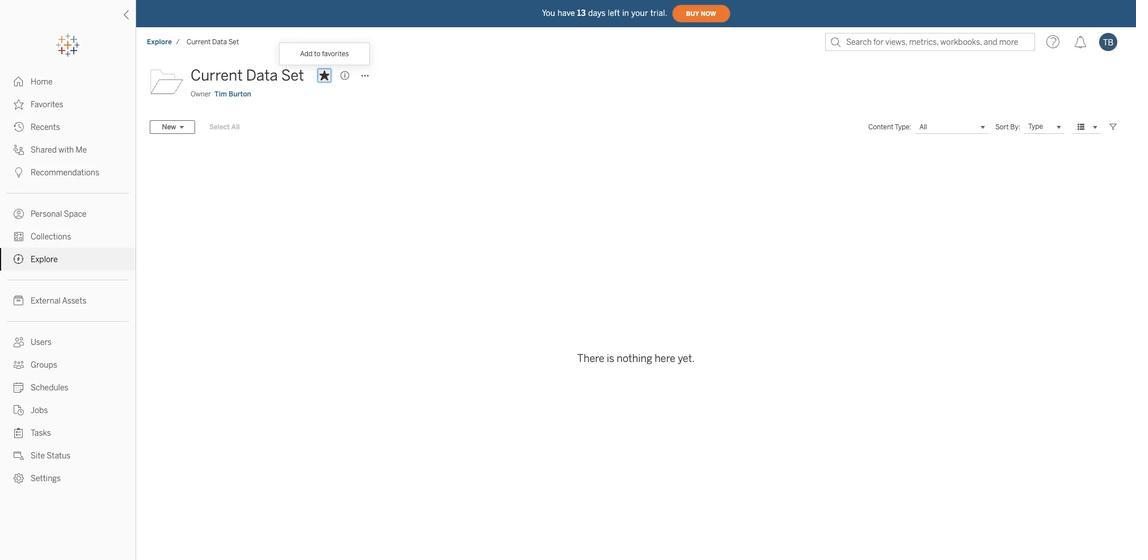Task type: locate. For each thing, give the bounding box(es) containing it.
0 vertical spatial data
[[212, 38, 227, 46]]

external assets link
[[0, 289, 136, 312]]

all inside 'popup button'
[[920, 123, 928, 131]]

tasks link
[[0, 422, 136, 444]]

tim
[[215, 90, 227, 98]]

buy
[[687, 10, 700, 17]]

4 by text only_f5he34f image from the top
[[14, 232, 24, 242]]

by text only_f5he34f image left jobs
[[14, 405, 24, 415]]

current data set up burton at the left top of the page
[[191, 66, 304, 85]]

1 vertical spatial current data set
[[191, 66, 304, 85]]

by text only_f5he34f image inside home "link"
[[14, 77, 24, 87]]

by text only_f5he34f image left the site
[[14, 451, 24, 461]]

0 vertical spatial set
[[229, 38, 239, 46]]

1 horizontal spatial explore link
[[146, 37, 173, 47]]

settings
[[31, 474, 61, 484]]

explore link
[[146, 37, 173, 47], [0, 248, 136, 271]]

by text only_f5he34f image for site status
[[14, 451, 24, 461]]

1 vertical spatial set
[[281, 66, 304, 85]]

0 vertical spatial explore link
[[146, 37, 173, 47]]

current data set right /
[[187, 38, 239, 46]]

by text only_f5he34f image inside schedules link
[[14, 383, 24, 393]]

tasks
[[31, 429, 51, 438]]

by text only_f5he34f image
[[14, 77, 24, 87], [14, 99, 24, 110], [14, 167, 24, 178], [14, 337, 24, 347], [14, 360, 24, 370], [14, 405, 24, 415], [14, 451, 24, 461], [14, 473, 24, 484]]

days
[[589, 8, 606, 18]]

site status
[[31, 451, 71, 461]]

by text only_f5he34f image left recommendations
[[14, 167, 24, 178]]

nothing
[[617, 352, 653, 365]]

0 horizontal spatial all
[[231, 123, 240, 131]]

by text only_f5he34f image left settings
[[14, 473, 24, 484]]

data
[[212, 38, 227, 46], [246, 66, 278, 85]]

there is nothing here yet.
[[578, 352, 695, 365]]

is
[[607, 352, 615, 365]]

by text only_f5he34f image inside shared with me link
[[14, 145, 24, 155]]

by text only_f5he34f image inside jobs link
[[14, 405, 24, 415]]

by text only_f5he34f image inside settings link
[[14, 473, 24, 484]]

Search for views, metrics, workbooks, and more text field
[[826, 33, 1036, 51]]

by text only_f5he34f image inside favorites "link"
[[14, 99, 24, 110]]

1 by text only_f5he34f image from the top
[[14, 122, 24, 132]]

personal
[[31, 209, 62, 219]]

site status link
[[0, 444, 136, 467]]

by text only_f5he34f image for favorites
[[14, 99, 24, 110]]

7 by text only_f5he34f image from the top
[[14, 451, 24, 461]]

recents
[[31, 123, 60, 132]]

content type:
[[869, 123, 912, 131]]

explore for explore /
[[147, 38, 172, 46]]

8 by text only_f5he34f image from the top
[[14, 473, 24, 484]]

schedules
[[31, 383, 68, 393]]

explore link down collections
[[0, 248, 136, 271]]

/
[[176, 38, 180, 46]]

by text only_f5he34f image for groups
[[14, 360, 24, 370]]

0 vertical spatial current data set
[[187, 38, 239, 46]]

by text only_f5he34f image inside recommendations 'link'
[[14, 167, 24, 178]]

new button
[[150, 120, 195, 134]]

all right type:
[[920, 123, 928, 131]]

current up tim
[[191, 66, 243, 85]]

explore
[[147, 38, 172, 46], [31, 255, 58, 265]]

content
[[869, 123, 894, 131]]

collections
[[31, 232, 71, 242]]

all
[[231, 123, 240, 131], [920, 123, 928, 131]]

by text only_f5he34f image inside recents link
[[14, 122, 24, 132]]

personal space
[[31, 209, 87, 219]]

in
[[623, 8, 630, 18]]

1 all from the left
[[231, 123, 240, 131]]

by text only_f5he34f image inside external assets "link"
[[14, 296, 24, 306]]

current right /
[[187, 38, 211, 46]]

explore inside explore link
[[31, 255, 58, 265]]

have
[[558, 8, 575, 18]]

by text only_f5he34f image
[[14, 122, 24, 132], [14, 145, 24, 155], [14, 209, 24, 219], [14, 232, 24, 242], [14, 254, 24, 265], [14, 296, 24, 306], [14, 383, 24, 393], [14, 428, 24, 438]]

0 horizontal spatial explore
[[31, 255, 58, 265]]

6 by text only_f5he34f image from the top
[[14, 296, 24, 306]]

1 horizontal spatial explore
[[147, 38, 172, 46]]

space
[[64, 209, 87, 219]]

all button
[[915, 120, 989, 134]]

1 by text only_f5he34f image from the top
[[14, 77, 24, 87]]

6 by text only_f5he34f image from the top
[[14, 405, 24, 415]]

select
[[209, 123, 230, 131]]

by text only_f5he34f image for jobs
[[14, 405, 24, 415]]

by text only_f5he34f image left the 'favorites'
[[14, 99, 24, 110]]

by text only_f5he34f image inside site status "link"
[[14, 451, 24, 461]]

by text only_f5he34f image for tasks
[[14, 428, 24, 438]]

0 horizontal spatial set
[[229, 38, 239, 46]]

me
[[76, 145, 87, 155]]

data right /
[[212, 38, 227, 46]]

3 by text only_f5he34f image from the top
[[14, 167, 24, 178]]

project image
[[150, 64, 184, 98]]

shared with me
[[31, 145, 87, 155]]

0 vertical spatial current
[[187, 38, 211, 46]]

current data set
[[187, 38, 239, 46], [191, 66, 304, 85]]

assets
[[62, 296, 86, 306]]

1 vertical spatial explore
[[31, 255, 58, 265]]

4 by text only_f5he34f image from the top
[[14, 337, 24, 347]]

5 by text only_f5he34f image from the top
[[14, 254, 24, 265]]

by text only_f5he34f image left "groups"
[[14, 360, 24, 370]]

5 by text only_f5he34f image from the top
[[14, 360, 24, 370]]

recommendations link
[[0, 161, 136, 184]]

explore down collections
[[31, 255, 58, 265]]

there
[[578, 352, 605, 365]]

data up burton at the left top of the page
[[246, 66, 278, 85]]

explore link left /
[[146, 37, 173, 47]]

1 horizontal spatial all
[[920, 123, 928, 131]]

your
[[632, 8, 649, 18]]

by text only_f5he34f image inside users link
[[14, 337, 24, 347]]

type
[[1029, 123, 1044, 131]]

by text only_f5he34f image left home
[[14, 77, 24, 87]]

3 by text only_f5he34f image from the top
[[14, 209, 24, 219]]

1 horizontal spatial data
[[246, 66, 278, 85]]

list view image
[[1077, 122, 1087, 132]]

by text only_f5he34f image inside 'collections' link
[[14, 232, 24, 242]]

2 by text only_f5he34f image from the top
[[14, 145, 24, 155]]

by text only_f5he34f image for external assets
[[14, 296, 24, 306]]

by text only_f5he34f image inside personal space link
[[14, 209, 24, 219]]

groups
[[31, 360, 57, 370]]

select all button
[[202, 120, 247, 134]]

left
[[608, 8, 621, 18]]

8 by text only_f5he34f image from the top
[[14, 428, 24, 438]]

by text only_f5he34f image left users
[[14, 337, 24, 347]]

shared
[[31, 145, 57, 155]]

set
[[229, 38, 239, 46], [281, 66, 304, 85]]

2 all from the left
[[920, 123, 928, 131]]

home link
[[0, 70, 136, 93]]

by text only_f5he34f image for shared with me
[[14, 145, 24, 155]]

1 vertical spatial current
[[191, 66, 243, 85]]

by text only_f5he34f image inside groups link
[[14, 360, 24, 370]]

by text only_f5he34f image inside "tasks" link
[[14, 428, 24, 438]]

all inside button
[[231, 123, 240, 131]]

buy now
[[687, 10, 717, 17]]

2 by text only_f5he34f image from the top
[[14, 99, 24, 110]]

1 vertical spatial data
[[246, 66, 278, 85]]

explore left /
[[147, 38, 172, 46]]

by:
[[1011, 123, 1021, 131]]

trial.
[[651, 8, 668, 18]]

0 vertical spatial explore
[[147, 38, 172, 46]]

users link
[[0, 331, 136, 354]]

7 by text only_f5he34f image from the top
[[14, 383, 24, 393]]

by text only_f5he34f image for collections
[[14, 232, 24, 242]]

current
[[187, 38, 211, 46], [191, 66, 243, 85]]

all right select
[[231, 123, 240, 131]]

sort by:
[[996, 123, 1021, 131]]

by text only_f5he34f image for recents
[[14, 122, 24, 132]]

yet.
[[678, 352, 695, 365]]

1 vertical spatial explore link
[[0, 248, 136, 271]]

by text only_f5he34f image inside explore link
[[14, 254, 24, 265]]



Task type: vqa. For each thing, say whether or not it's contained in the screenshot.
'as'
no



Task type: describe. For each thing, give the bounding box(es) containing it.
1 horizontal spatial set
[[281, 66, 304, 85]]

by text only_f5he34f image for explore
[[14, 254, 24, 265]]

you
[[542, 8, 556, 18]]

explore for explore
[[31, 255, 58, 265]]

favorites
[[31, 100, 63, 110]]

navigation panel element
[[0, 34, 136, 490]]

schedules link
[[0, 376, 136, 399]]

by text only_f5he34f image for schedules
[[14, 383, 24, 393]]

jobs link
[[0, 399, 136, 422]]

main navigation. press the up and down arrow keys to access links. element
[[0, 70, 136, 490]]

by text only_f5he34f image for settings
[[14, 473, 24, 484]]

external assets
[[31, 296, 86, 306]]

with
[[59, 145, 74, 155]]

type:
[[895, 123, 912, 131]]

here
[[655, 352, 676, 365]]

settings link
[[0, 467, 136, 490]]

shared with me link
[[0, 138, 136, 161]]

collections link
[[0, 225, 136, 248]]

select all
[[209, 123, 240, 131]]

0 horizontal spatial explore link
[[0, 248, 136, 271]]

owner tim burton
[[191, 90, 251, 98]]

home
[[31, 77, 53, 87]]

users
[[31, 338, 52, 347]]

tim burton link
[[215, 89, 251, 99]]

groups link
[[0, 354, 136, 376]]

recents link
[[0, 116, 136, 138]]

status
[[47, 451, 71, 461]]

by text only_f5he34f image for users
[[14, 337, 24, 347]]

current data set element
[[183, 38, 243, 46]]

burton
[[229, 90, 251, 98]]

sort
[[996, 123, 1010, 131]]

by text only_f5he34f image for recommendations
[[14, 167, 24, 178]]

13
[[578, 8, 586, 18]]

now
[[701, 10, 717, 17]]

external
[[31, 296, 61, 306]]

by text only_f5he34f image for personal space
[[14, 209, 24, 219]]

by text only_f5he34f image for home
[[14, 77, 24, 87]]

jobs
[[31, 406, 48, 415]]

site
[[31, 451, 45, 461]]

new
[[162, 123, 176, 131]]

you have 13 days left in your trial.
[[542, 8, 668, 18]]

recommendations
[[31, 168, 99, 178]]

buy now button
[[672, 5, 731, 23]]

0 horizontal spatial data
[[212, 38, 227, 46]]

favorites link
[[0, 93, 136, 116]]

owner
[[191, 90, 211, 98]]

type button
[[1025, 120, 1065, 134]]

personal space link
[[0, 203, 136, 225]]

explore /
[[147, 38, 180, 46]]



